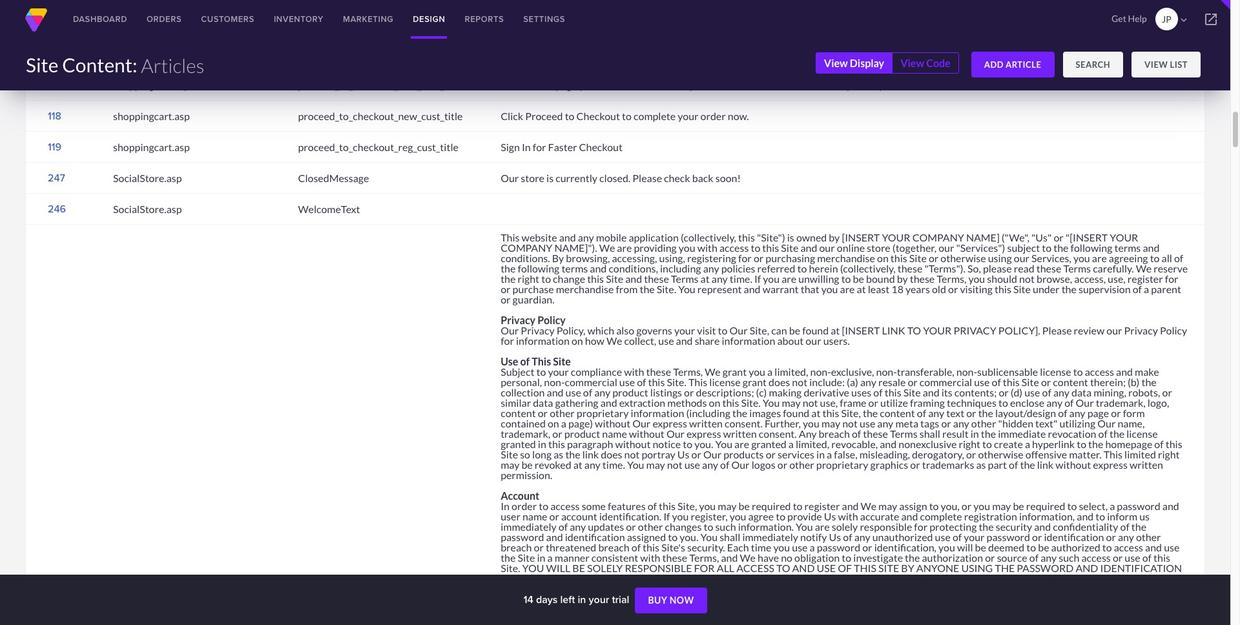 Task type: locate. For each thing, give the bounding box(es) containing it.
1 vertical spatial if
[[664, 511, 670, 523]]

0 horizontal spatial please
[[501, 17, 530, 29]]

be left revoked
[[522, 459, 533, 471]]

in inside account in order to access some features of this site, you may be required to register and we may assign to you, or you may be required to select, a password and user name or account identification. if you register, you agree to provide us with accurate and complete registration information, and to inform us immediately of any updates or other changes to such information. you are solely responsible for protecting the security and confidentiality of the password and identification assigned to you. you shall immediately notify us of any unauthorized use of your password or identification or any other breach or threatened breach of this site's security. each time you use a password or identification, you will be deemed to be authorized to access and use the site in a manner consistent with these terms, and we have no obligation to investigate the authorization or source of any such access or use of this site. you will be solely responsible for all access to and use of this site by anyone using the password and identification originally selected by, or assigned to, you whether or not such access to and use of this site is actually authorized by you, including without limitation, all communications and transmissions and all obligations (including without limitation financial obligations) incurred through such access or use.
[[501, 500, 510, 512]]

registration
[[964, 511, 1018, 523]]

the right long
[[566, 449, 581, 461]]

terms,
[[937, 273, 967, 285], [673, 366, 703, 378], [690, 552, 719, 564]]

"hidden
[[999, 418, 1034, 430]]

will
[[957, 542, 973, 554]]

and down obligation
[[819, 583, 841, 595]]

1 socialstore.asp from the top
[[113, 172, 182, 184]]

or down information,
[[1032, 531, 1042, 543]]

by right owned
[[829, 231, 840, 244]]

terms, inside use of this site subject to your compliance with these terms, we grant you a limited, non-exclusive, non-transferable, non-sublicensable license to access and make personal, non-commercial use of this site. this license grant does not include: (a) any resale or commercial use of this site or content therein; (b) the collection and use of any product listings or descriptions; (c) making derivative uses of this site and its contents; or (d) use of any data mining, robots, or similar data gathering and extraction methods on this site. you may not use, frame or utilize framing techniques to enclose any of our trademark, logo, content or other proprietary information (including the images found at this site, the content of any text or the layout/design of any page or form contained on a page) without our express written consent. further, you may not use any meta tags or any other "hidden text" utilizing our name, trademark, or product name without our express written consent. any breach of these terms shall result in the immediate revocation of the license granted in this paragraph without notice to you. you are granted a limited, revocable, and nonexclusive right to create a hyperlink to the homepage of this site so long as the link does not portray us or our products or services in a false, misleading, derogatory, or otherwise offensive matter. this limited right may be revoked at any time. you may not use any of our logos or other proprietary graphics or trademarks as part of the link without express written permission.
[[673, 366, 703, 378]]

content
[[1053, 376, 1089, 388], [501, 407, 536, 419], [880, 407, 915, 419]]

some
[[582, 500, 606, 512]]

found down the making
[[783, 407, 810, 419]]

1 vertical spatial is
[[787, 231, 795, 244]]

terms, up listings
[[673, 366, 703, 378]]

should
[[987, 273, 1018, 285]]

store inside this website and any mobile application (collectively, this "site") is owned by [insert your company name] ("we", "us" or "[insert your company name]"). we are providing you with access to this site and our online store (together, our "services") subject to the following terms and conditions. by browsing, accessing, using, registering for or purchasing merchandise on this site or otherwise using our services, you are agreeing to all of the following terms and conditions, including any policies referred to herein (collectively, these "terms"). so, please read these terms carefully. we reserve the right to change this site and these terms at any time. if you are unwilling to be bound by these terms, you should not browse, access, use, register for or purchase merchandise from the site. you represent and warrant that you are at least 18 years old or visiting this site under the supervision of a parent or guardian.
[[867, 242, 891, 254]]

0 vertical spatial time.
[[730, 273, 753, 285]]

not down notice
[[667, 459, 683, 471]]

1 horizontal spatial store
[[867, 242, 891, 254]]

part
[[988, 459, 1007, 471]]

to up security.
[[704, 521, 714, 533]]

transmissions
[[843, 583, 925, 595]]

this up transmissions
[[854, 562, 877, 575]]

site left so
[[501, 449, 518, 461]]

be inside privacy policy our privacy policy, which also governs your visit to our site, can be found at [insert link to your privacy policy]. please review our privacy policy for information on how we collect, use and share information about our users.
[[789, 324, 801, 337]]

to
[[640, 79, 650, 91], [565, 110, 575, 122], [622, 110, 632, 122], [751, 242, 761, 254], [1042, 242, 1052, 254], [1150, 252, 1160, 264], [798, 262, 807, 275], [542, 273, 551, 285], [842, 273, 851, 285], [718, 324, 728, 337], [537, 366, 546, 378], [1074, 366, 1083, 378], [999, 397, 1008, 409], [683, 438, 693, 450], [983, 438, 992, 450], [1077, 438, 1087, 450], [539, 500, 549, 512], [793, 500, 803, 512], [930, 500, 939, 512], [1068, 500, 1077, 512], [776, 511, 786, 523], [1096, 511, 1106, 523], [704, 521, 714, 533], [668, 531, 678, 543], [1027, 542, 1036, 554], [1103, 542, 1112, 554], [842, 552, 852, 564]]

"services")
[[957, 242, 1006, 254]]

use inside privacy policy our privacy policy, which also governs your visit to our site, can be found at [insert link to your privacy policy]. please review our privacy policy for information on how we collect, use and share information about our users.
[[659, 335, 674, 347]]

1 vertical spatial time.
[[603, 459, 625, 471]]

0 horizontal spatial complete
[[634, 110, 676, 122]]

1 horizontal spatial without
[[1104, 583, 1153, 595]]

account
[[501, 490, 540, 502]]

right inside this website and any mobile application (collectively, this "site") is owned by [insert your company name] ("we", "us" or "[insert your company name]"). we are providing you with access to this site and our online store (together, our "services") subject to the following terms and conditions. by browsing, accessing, using, registering for or purchasing merchandise on this site or otherwise using our services, you are agreeing to all of the following terms and conditions, including any policies referred to herein (collectively, these "terms"). so, please read these terms carefully. we reserve the right to change this site and these terms at any time. if you are unwilling to be bound by these terms, you should not browse, access, use, register for or purchase merchandise from the site. you represent and warrant that you are at least 18 years old or visiting this site under the supervision of a parent or guardian.
[[518, 273, 540, 285]]

[insert inside this website and any mobile application (collectively, this "site") is owned by [insert your company name] ("we", "us" or "[insert your company name]"). we are providing you with access to this site and our online store (together, our "services") subject to the following terms and conditions. by browsing, accessing, using, registering for or purchasing merchandise on this site or otherwise using our services, you are agreeing to all of the following terms and conditions, including any policies referred to herein (collectively, these "terms"). so, please read these terms carefully. we reserve the right to change this site and these terms at any time. if you are unwilling to be bound by these terms, you should not browse, access, use, register for or purchase merchandise from the site. you represent and warrant that you are at least 18 years old or visiting this site under the supervision of a parent or guardian.
[[842, 231, 880, 244]]

0 horizontal spatial use
[[817, 562, 836, 575]]

these down using,
[[644, 273, 669, 285]]

please
[[501, 17, 530, 29], [633, 172, 662, 184], [1043, 324, 1072, 337]]

solely
[[587, 562, 623, 575]]

on up bound on the top right of the page
[[877, 252, 889, 264]]

2 horizontal spatial terms
[[1064, 262, 1091, 275]]

0 horizontal spatial without
[[586, 583, 635, 595]]

0 vertical spatial create
[[652, 79, 681, 91]]

further,
[[765, 418, 801, 430]]

1 vertical spatial store
[[867, 242, 891, 254]]

1 horizontal spatial create
[[994, 438, 1023, 450]]

shoppingcart.asp for 117
[[113, 48, 190, 60]]

the right from
[[640, 283, 655, 295]]

code
[[927, 57, 951, 69]]

shall down register,
[[720, 531, 741, 543]]

the right (b)
[[1142, 376, 1157, 388]]

store down sign in for faster checkout
[[521, 172, 545, 184]]

create right able at top
[[652, 79, 681, 91]]

site. down including
[[657, 283, 677, 295]]

result
[[943, 428, 969, 440]]

1 vertical spatial you.
[[695, 438, 714, 450]]

right right limited
[[1158, 449, 1180, 461]]

0 vertical spatial proprietary
[[577, 407, 629, 419]]

without down 'solely'
[[586, 583, 635, 595]]

0 vertical spatial us
[[678, 449, 690, 461]]

you left will
[[522, 562, 544, 575]]

117 link
[[48, 46, 61, 61]]

1 horizontal spatial account
[[731, 79, 767, 91]]

1 vertical spatial page
[[1088, 407, 1109, 419]]

extraction
[[619, 397, 666, 409]]

2 horizontal spatial your
[[1110, 231, 1139, 244]]

0 vertical spatial (collectively,
[[681, 231, 737, 244]]

express down homepage
[[1093, 459, 1128, 471]]

site, inside account in order to access some features of this site, you may be required to register and we may assign to you, or you may be required to select, a password and user name or account identification. if you register, you agree to provide us with accurate and complete registration information, and to inform us immediately of any updates or other changes to such information. you are solely responsible for protecting the security and confidentiality of the password and identification assigned to you. you shall immediately notify us of any unauthorized use of your password or identification or any other breach or threatened breach of this site's security. each time you use a password or identification, you will be deemed to be authorized to access and use the site in a manner consistent with these terms, and we have no obligation to investigate the authorization or source of any such access or use of this site. you will be solely responsible for all access to and use of this site by anyone using the password and identification originally selected by, or assigned to, you whether or not such access to and use of this site is actually authorized by you, including without limitation, all communications and transmissions and all obligations (including without limitation financial obligations) incurred through such access or use.
[[678, 500, 697, 512]]

may down notice
[[646, 459, 665, 471]]

terms down using,
[[671, 273, 699, 285]]

checkout up closed.
[[579, 141, 623, 153]]

1 horizontal spatial register
[[1128, 273, 1163, 285]]

0 horizontal spatial following
[[518, 262, 560, 275]]

you up further,
[[763, 397, 780, 409]]

1 vertical spatial name
[[523, 511, 548, 523]]

page inside use of this site subject to your compliance with these terms, we grant you a limited, non-exclusive, non-transferable, non-sublicensable license to access and make personal, non-commercial use of this site. this license grant does not include: (a) any resale or commercial use of this site or content therein; (b) the collection and use of any product listings or descriptions; (c) making derivative uses of this site and its contents; or (d) use of any data mining, robots, or similar data gathering and extraction methods on this site. you may not use, frame or utilize framing techniques to enclose any of our trademark, logo, content or other proprietary information (including the images found at this site, the content of any text or the layout/design of any page or form contained on a page) without our express written consent. further, you may not use any meta tags or any other "hidden text" utilizing our name, trademark, or product name without our express written consent. any breach of these terms shall result in the immediate revocation of the license granted in this paragraph without notice to you. you are granted a limited, revocable, and nonexclusive right to create a hyperlink to the homepage of this site so long as the link does not portray us or our products or services in a false, misleading, derogatory, or otherwise offensive matter. this limited right may be revoked at any time. you may not use any of our logos or other proprietary graphics or trademarks as part of the link without express written permission.
[[1088, 407, 1109, 419]]

us inside use of this site subject to your compliance with these terms, we grant you a limited, non-exclusive, non-transferable, non-sublicensable license to access and make personal, non-commercial use of this site. this license grant does not include: (a) any resale or commercial use of this site or content therein; (b) the collection and use of any product listings or descriptions; (c) making derivative uses of this site and its contents; or (d) use of any data mining, robots, or similar data gathering and extraction methods on this site. you may not use, frame or utilize framing techniques to enclose any of our trademark, logo, content or other proprietary information (including the images found at this site, the content of any text or the layout/design of any page or form contained on a page) without our express written consent. further, you may not use any meta tags or any other "hidden text" utilizing our name, trademark, or product name without our express written consent. any breach of these terms shall result in the immediate revocation of the license granted in this paragraph without notice to you. you are granted a limited, revocable, and nonexclusive right to create a hyperlink to the homepage of this site so long as the link does not portray us or our products or services in a false, misleading, derogatory, or otherwise offensive matter. this limited right may be revoked at any time. you may not use any of our logos or other proprietary graphics or trademarks as part of the link without express written permission.
[[678, 449, 690, 461]]

1 [insert from the top
[[842, 231, 880, 244]]

2 vertical spatial site,
[[678, 500, 697, 512]]

118 link
[[48, 108, 61, 123]]

exclusive,
[[831, 366, 874, 378]]

at up exclusive,
[[831, 324, 840, 337]]

for inside account in order to access some features of this site, you may be required to register and we may assign to you, or you may be required to select, a password and user name or account identification. if you register, you agree to provide us with accurate and complete registration information, and to inform us immediately of any updates or other changes to such information. you are solely responsible for protecting the security and confidentiality of the password and identification assigned to you. you shall immediately notify us of any unauthorized use of your password or identification or any other breach or threatened breach of this site's security. each time you use a password or identification, you will be deemed to be authorized to access and use the site in a manner consistent with these terms, and we have no obligation to investigate the authorization or source of any such access or use of this site. you will be solely responsible for all access to and use of this site by anyone using the password and identification originally selected by, or assigned to, you whether or not such access to and use of this site is actually authorized by you, including without limitation, all communications and transmissions and all obligations (including without limitation financial obligations) incurred through such access or use.
[[914, 521, 928, 533]]

2 [insert from the top
[[842, 324, 880, 337]]

written
[[689, 418, 723, 430], [723, 428, 757, 440], [1130, 459, 1164, 471]]

name]").
[[555, 242, 597, 254]]

0 horizontal spatial time.
[[603, 459, 625, 471]]

identification
[[565, 531, 625, 543], [1044, 531, 1104, 543]]

identification up "consistent"
[[565, 531, 625, 543]]

this up revoked
[[549, 438, 565, 450]]

days
[[536, 592, 558, 607]]

without left notice
[[615, 438, 651, 450]]

settings
[[524, 13, 565, 25]]

this website and any mobile application (collectively, this "site") is owned by [insert your company name] ("we", "us" or "[insert your company name]"). we are providing you with access to this site and our online store (together, our "services") subject to the following terms and conditions. by browsing, accessing, using, registering for or purchasing merchandise on this site or otherwise using our services, you are agreeing to all of the following terms and conditions, including any policies referred to herein (collectively, these "terms"). so, please read these terms carefully. we reserve the right to change this site and these terms at any time. if you are unwilling to be bound by these terms, you should not browse, access, use, register for or purchase merchandise from the site. you represent and warrant that you are at least 18 years old or visiting this site under the supervision of a parent or guardian.
[[501, 231, 1188, 306]]

2 vertical spatial please
[[1043, 324, 1072, 337]]

0 horizontal spatial link
[[583, 449, 599, 461]]

or up authorized
[[1113, 552, 1123, 564]]

terms, inside account in order to access some features of this site, you may be required to register and we may assign to you, or you may be required to select, a password and user name or account identification. if you register, you agree to provide us with accurate and complete registration information, and to inform us immediately of any updates or other changes to such information. you are solely responsible for protecting the security and confidentiality of the password and identification assigned to you. you shall immediately notify us of any unauthorized use of your password or identification or any other breach or threatened breach of this site's security. each time you use a password or identification, you will be deemed to be authorized to access and use the site in a manner consistent with these terms, and we have no obligation to investigate the authorization or source of any such access or use of this site. you will be solely responsible for all access to and use of this site by anyone using the password and identification originally selected by, or assigned to, you whether or not such access to and use of this site is actually authorized by you, including without limitation, all communications and transmissions and all obligations (including without limitation financial obligations) incurred through such access or use.
[[690, 552, 719, 564]]

1 vertical spatial order
[[512, 500, 537, 512]]

to right the user
[[539, 500, 549, 512]]

time.
[[730, 273, 753, 285], [603, 459, 625, 471]]

2 horizontal spatial please
[[1043, 324, 1072, 337]]

inventory
[[274, 13, 324, 25]]

visiting
[[960, 283, 993, 295]]

merchandise down browsing,
[[556, 283, 614, 295]]

closedmessage
[[298, 172, 369, 184]]

1 vertical spatial following
[[518, 262, 560, 275]]

0 horizontal spatial account
[[561, 511, 597, 523]]

2 horizontal spatial breach
[[819, 428, 850, 440]]

view
[[824, 57, 848, 69], [901, 57, 925, 69], [1145, 59, 1168, 70]]

originally
[[501, 573, 561, 585]]

2 vertical spatial you.
[[680, 531, 699, 543]]

1 vertical spatial by
[[897, 273, 908, 285]]

create
[[652, 79, 681, 91], [994, 438, 1023, 450]]

1 horizontal spatial you
[[718, 573, 740, 585]]

or down features
[[626, 521, 636, 533]]

2 horizontal spatial site,
[[842, 407, 861, 419]]

this down please
[[995, 283, 1012, 295]]

information up use
[[516, 335, 570, 347]]

may
[[782, 397, 801, 409], [822, 418, 841, 430], [501, 459, 520, 471], [646, 459, 665, 471], [718, 500, 737, 512], [879, 500, 898, 512], [992, 500, 1011, 512]]

required up information. on the right of page
[[752, 500, 791, 512]]

these inside account in order to access some features of this site, you may be required to register and we may assign to you, or you may be required to select, a password and user name or account identification. if you register, you agree to provide us with accurate and complete registration information, and to inform us immediately of any updates or other changes to such information. you are solely responsible for protecting the security and confidentiality of the password and identification assigned to you. you shall immediately notify us of any unauthorized use of your password or identification or any other breach or threatened breach of this site's security. each time you use a password or identification, you will be deemed to be authorized to access and use the site in a manner consistent with these terms, and we have no obligation to investigate the authorization or source of any such access or use of this site. you will be solely responsible for all access to and use of this site by anyone using the password and identification originally selected by, or assigned to, you whether or not such access to and use of this site is actually authorized by you, including without limitation, all communications and transmissions and all obligations (including without limitation financial obligations) incurred through such access or use.
[[663, 552, 688, 564]]

the
[[995, 562, 1015, 575]]

"[insert
[[1066, 231, 1108, 244]]

for
[[647, 17, 661, 29], [533, 141, 546, 153], [739, 252, 752, 264], [1165, 273, 1179, 285], [501, 335, 514, 347], [914, 521, 928, 533]]

1 vertical spatial account
[[561, 511, 597, 523]]

without
[[586, 583, 635, 595], [1104, 583, 1153, 595]]

0 horizontal spatial in
[[501, 500, 510, 512]]

1 horizontal spatial such
[[835, 573, 863, 585]]

(collectively, up registering
[[681, 231, 737, 244]]

our
[[501, 172, 519, 184], [501, 324, 519, 337], [730, 324, 748, 337], [1076, 397, 1094, 409], [633, 418, 651, 430], [1098, 418, 1116, 430], [667, 428, 685, 440], [704, 449, 722, 461], [732, 459, 750, 471]]

not down frame
[[843, 418, 858, 430]]

personal,
[[501, 376, 542, 388]]

shoppingcart.asp for 120
[[113, 79, 190, 91]]

0 vertical spatial otherwise
[[941, 252, 986, 264]]

1 vertical spatial socialstore.asp
[[113, 203, 182, 215]]

in down any
[[817, 449, 825, 461]]

may right any
[[822, 418, 841, 430]]

site inside account in order to access some features of this site, you may be required to register and we may assign to you, or you may be required to select, a password and user name or account identification. if you register, you agree to provide us with accurate and complete registration information, and to inform us immediately of any updates or other changes to such information. you are solely responsible for protecting the security and confidentiality of the password and identification assigned to you. you shall immediately notify us of any unauthorized use of your password or identification or any other breach or threatened breach of this site's security. each time you use a password or identification, you will be deemed to be authorized to access and use the site in a manner consistent with these terms, and we have no obligation to investigate the authorization or source of any such access or use of this site. you will be solely responsible for all access to and use of this site by anyone using the password and identification originally selected by, or assigned to, you whether or not such access to and use of this site is actually authorized by you, including without limitation, all communications and transmissions and all obligations (including without limitation financial obligations) incurred through such access or use.
[[518, 552, 535, 564]]

of up utilizing
[[1065, 397, 1074, 409]]

2 without from the left
[[1104, 583, 1153, 595]]

site down policy,
[[553, 355, 571, 368]]

view for view display
[[824, 57, 848, 69]]

this up bound on the top right of the page
[[891, 252, 908, 264]]

1 vertical spatial create
[[994, 438, 1023, 450]]

not inside this website and any mobile application (collectively, this "site") is owned by [insert your company name] ("we", "us" or "[insert your company name]"). we are providing you with access to this site and our online store (together, our "services") subject to the following terms and conditions. by browsing, accessing, using, registering for or purchasing merchandise on this site or otherwise using our services, you are agreeing to all of the following terms and conditions, including any policies referred to herein (collectively, these "terms"). so, please read these terms carefully. we reserve the right to change this site and these terms at any time. if you are unwilling to be bound by these terms, you should not browse, access, use, register for or purchase merchandise from the site. you represent and warrant that you are at least 18 years old or visiting this site under the supervision of a parent or guardian.
[[1020, 273, 1035, 285]]

anyone
[[917, 562, 960, 575]]

otherwise inside this website and any mobile application (collectively, this "site") is owned by [insert your company name] ("we", "us" or "[insert your company name]"). we are providing you with access to this site and our online store (together, our "services") subject to the following terms and conditions. by browsing, accessing, using, registering for or purchasing merchandise on this site or otherwise using our services, you are agreeing to all of the following terms and conditions, including any policies referred to herein (collectively, these "terms"). so, please read these terms carefully. we reserve the right to change this site and these terms at any time. if you are unwilling to be bound by these terms, you should not browse, access, use, register for or purchase merchandise from the site. you represent and warrant that you are at least 18 years old or visiting this site under the supervision of a parent or guardian.
[[941, 252, 986, 264]]

register inside this website and any mobile application (collectively, this "site") is owned by [insert your company name] ("we", "us" or "[insert your company name]"). we are providing you with access to this site and our online store (together, our "services") subject to the following terms and conditions. by browsing, accessing, using, registering for or purchasing merchandise on this site or otherwise using our services, you are agreeing to all of the following terms and conditions, including any policies referred to herein (collectively, these "terms"). so, please read these terms carefully. we reserve the right to change this site and these terms at any time. if you are unwilling to be bound by these terms, you should not browse, access, use, register for or purchase merchandise from the site. you represent and warrant that you are at least 18 years old or visiting this site under the supervision of a parent or guardian.
[[1128, 273, 1163, 285]]

our up portray
[[667, 428, 685, 440]]

0 vertical spatial socialstore.asp
[[113, 172, 182, 184]]

collect,
[[624, 335, 657, 347]]

authorization
[[922, 552, 983, 564]]

1 horizontal spatial name
[[602, 428, 627, 440]]

your inside account in order to access some features of this site, you may be required to register and we may assign to you, or you may be required to select, a password and user name or account identification. if you register, you agree to provide us with accurate and complete registration information, and to inform us immediately of any updates or other changes to such information. you are solely responsible for protecting the security and confidentiality of the password and identification assigned to you. you shall immediately notify us of any unauthorized use of your password or identification or any other breach or threatened breach of this site's security. each time you use a password or identification, you will be deemed to be authorized to access and use the site in a manner consistent with these terms, and we have no obligation to investigate the authorization or source of any such access or use of this site. you will be solely responsible for all access to and use of this site by anyone using the password and identification originally selected by, or assigned to, you whether or not such access to and use of this site is actually authorized by you, including without limitation, all communications and transmissions and all obligations (including without limitation financial obligations) incurred through such access or use.
[[964, 531, 985, 543]]

our store is currently closed. please check back soon!
[[501, 172, 741, 184]]

limitation
[[501, 593, 559, 606]]

resale
[[879, 376, 906, 388]]

0 vertical spatial you.
[[870, 17, 889, 29]]

shall
[[920, 428, 941, 440], [720, 531, 741, 543]]

0 horizontal spatial use,
[[820, 397, 838, 409]]

0 horizontal spatial trademark,
[[501, 428, 551, 440]]

1 vertical spatial please
[[633, 172, 662, 184]]

without up portray
[[629, 428, 665, 440]]

account in order to access some features of this site, you may be required to register and we may assign to you, or you may be required to select, a password and user name or account identification. if you register, you agree to provide us with accurate and complete registration information, and to inform us immediately of any updates or other changes to such information. you are solely responsible for protecting the security and confidentiality of the password and identification assigned to you. you shall immediately notify us of any unauthorized use of your password or identification or any other breach or threatened breach of this site's security. each time you use a password or identification, you will be deemed to be authorized to access and use the site in a manner consistent with these terms, and we have no obligation to investigate the authorization or source of any such access or use of this site. you will be solely responsible for all access to and use of this site by anyone using the password and identification originally selected by, or assigned to, you whether or not such access to and use of this site is actually authorized by you, including without limitation, all communications and transmissions and all obligations (including without limitation financial obligations) incurred through such access or use.
[[501, 490, 1182, 606]]

site, inside privacy policy our privacy policy, which also governs your visit to our site, can be found at [insert link to your privacy policy]. please review our privacy policy for information on how we collect, use and share information about our users.
[[750, 324, 770, 337]]

or left use.
[[869, 593, 884, 606]]

proceed_to_checkout_reg_cust_title
[[298, 141, 459, 153]]

3 shoppingcart.asp from the top
[[113, 110, 190, 122]]

consent. down images
[[759, 428, 797, 440]]

view for view list
[[1145, 59, 1168, 70]]

purchase
[[513, 283, 554, 295]]

shoppingcart.asp for 119
[[113, 141, 190, 153]]

you left the should
[[969, 273, 985, 285]]

are
[[617, 242, 632, 254], [1092, 252, 1107, 264], [782, 273, 797, 285], [840, 283, 855, 295], [735, 438, 750, 450], [815, 521, 830, 533]]

1 horizontal spatial identification
[[1044, 531, 1104, 543]]

link down hyperlink
[[1037, 459, 1054, 471]]

with inside use of this site subject to your compliance with these terms, we grant you a limited, non-exclusive, non-transferable, non-sublicensable license to access and make personal, non-commercial use of this site. this license grant does not include: (a) any resale or commercial use of this site or content therein; (b) the collection and use of any product listings or descriptions; (c) making derivative uses of this site and its contents; or (d) use of any data mining, robots, or similar data gathering and extraction methods on this site. you may not use, frame or utilize framing techniques to enclose any of our trademark, logo, content or other proprietary information (including the images found at this site, the content of any text or the layout/design of any page or form contained on a page) without our express written consent. further, you may not use any meta tags or any other "hidden text" utilizing our name, trademark, or product name without our express written consent. any breach of these terms shall result in the immediate revocation of the license granted in this paragraph without notice to you. you are granted a limited, revocable, and nonexclusive right to create a hyperlink to the homepage of this site so long as the link does not portray us or our products or services in a false, misleading, derogatory, or otherwise offensive matter. this limited right may be revoked at any time. you may not use any of our logos or other proprietary graphics or trademarks as part of the link without express written permission.
[[624, 366, 644, 378]]

graphics
[[871, 459, 909, 471]]

password up source
[[987, 531, 1031, 543]]

you inside this website and any mobile application (collectively, this "site") is owned by [insert your company name] ("we", "us" or "[insert your company name]"). we are providing you with access to this site and our online store (together, our "services") subject to the following terms and conditions. by browsing, accessing, using, registering for or purchasing merchandise on this site or otherwise using our services, you are agreeing to all of the following terms and conditions, including any policies referred to herein (collectively, these "terms"). so, please read these terms carefully. we reserve the right to change this site and these terms at any time. if you are unwilling to be bound by these terms, you should not browse, access, use, register for or purchase merchandise from the site. you represent and warrant that you are at least 18 years old or visiting this site under the supervision of a parent or guardian.
[[679, 283, 696, 295]]

you left "will" on the bottom right of page
[[939, 542, 955, 554]]

1 horizontal spatial breach
[[599, 542, 630, 554]]

and right us
[[1163, 500, 1180, 512]]

our right visit at the bottom of the page
[[730, 324, 748, 337]]

identification
[[1101, 562, 1182, 575]]

use
[[659, 335, 674, 347], [619, 376, 635, 388], [974, 376, 990, 388], [566, 386, 581, 399], [1025, 386, 1041, 399], [860, 418, 876, 430], [685, 459, 700, 471], [935, 531, 951, 543], [792, 542, 808, 554], [1164, 542, 1180, 554], [1125, 552, 1141, 564]]

time. inside use of this site subject to your compliance with these terms, we grant you a limited, non-exclusive, non-transferable, non-sublicensable license to access and make personal, non-commercial use of this site. this license grant does not include: (a) any resale or commercial use of this site or content therein; (b) the collection and use of any product listings or descriptions; (c) making derivative uses of this site and its contents; or (d) use of any data mining, robots, or similar data gathering and extraction methods on this site. you may not use, frame or utilize framing techniques to enclose any of our trademark, logo, content or other proprietary information (including the images found at this site, the content of any text or the layout/design of any page or form contained on a page) without our express written consent. further, you may not use any meta tags or any other "hidden text" utilizing our name, trademark, or product name without our express written consent. any breach of these terms shall result in the immediate revocation of the license granted in this paragraph without notice to you. you are granted a limited, revocable, and nonexclusive right to create a hyperlink to the homepage of this site so long as the link does not portray us or our products or services in a false, misleading, derogatory, or otherwise offensive matter. this limited right may be revoked at any time. you may not use any of our logos or other proprietary graphics or trademarks as part of the link without express written permission.
[[603, 459, 625, 471]]

time. down registering
[[730, 273, 753, 285]]

does
[[769, 376, 790, 388], [601, 449, 623, 461]]

in for sign
[[522, 141, 531, 153]]

118
[[48, 108, 61, 123]]

breach inside use of this site subject to your compliance with these terms, we grant you a limited, non-exclusive, non-transferable, non-sublicensable license to access and make personal, non-commercial use of this site. this license grant does not include: (a) any resale or commercial use of this site or content therein; (b) the collection and use of any product listings or descriptions; (c) making derivative uses of this site and its contents; or (d) use of any data mining, robots, or similar data gathering and extraction methods on this site. you may not use, frame or utilize framing techniques to enclose any of our trademark, logo, content or other proprietary information (including the images found at this site, the content of any text or the layout/design of any page or form contained on a page) without our express written consent. further, you may not use any meta tags or any other "hidden text" utilizing our name, trademark, or product name without our express written consent. any breach of these terms shall result in the immediate revocation of the license granted in this paragraph without notice to you. you are granted a limited, revocable, and nonexclusive right to create a hyperlink to the homepage of this site so long as the link does not portray us or our products or services in a false, misleading, derogatory, or otherwise offensive matter. this limited right may be revoked at any time. you may not use any of our logos or other proprietary graphics or trademarks as part of the link without express written permission.
[[819, 428, 850, 440]]

1 horizontal spatial your
[[923, 324, 952, 337]]

1 horizontal spatial company
[[913, 231, 965, 244]]

terms down "[insert
[[1064, 262, 1091, 275]]

using,
[[659, 252, 685, 264]]

derogatory,
[[912, 449, 965, 461]]

0 vertical spatial complete
[[634, 110, 676, 122]]

(a)
[[847, 376, 859, 388]]

use up revocable, at the bottom right of page
[[860, 418, 876, 430]]

0 horizontal spatial site,
[[678, 500, 697, 512]]

2 required from the left
[[1027, 500, 1066, 512]]

1 identification from the left
[[565, 531, 625, 543]]

hyperlink
[[1033, 438, 1075, 450]]

of up authorized
[[1143, 552, 1152, 564]]

shoppingcart.asp for 118
[[113, 110, 190, 122]]

selected
[[563, 573, 612, 585]]

our left products
[[704, 449, 722, 461]]

represent
[[698, 283, 742, 295]]

required
[[752, 500, 791, 512], [1027, 500, 1066, 512]]

transferable,
[[897, 366, 955, 378]]

1 shoppingcart.asp from the top
[[113, 48, 190, 60]]

from
[[616, 283, 638, 295]]

1 vertical spatial terms,
[[673, 366, 703, 378]]

shoppingcart.asp
[[113, 48, 190, 60], [113, 79, 190, 91], [113, 110, 190, 122], [113, 141, 190, 153]]

2 shoppingcart.asp from the top
[[113, 79, 190, 91]]

0 horizontal spatial such
[[715, 521, 736, 533]]

1 vertical spatial merchandise
[[556, 283, 614, 295]]

on right the methods
[[709, 397, 721, 409]]

the up "purchase"
[[501, 262, 516, 275]]

frame
[[840, 397, 867, 409]]

you right you, on the right bottom of the page
[[974, 500, 991, 512]]

14 days left in your trial
[[524, 592, 632, 607]]

to
[[908, 324, 921, 337], [777, 562, 790, 575], [905, 573, 919, 585]]

with down collect,
[[624, 366, 644, 378]]

if left warrant
[[755, 273, 761, 285]]

checkout
[[577, 110, 620, 122], [579, 141, 623, 153]]

please inside privacy policy our privacy policy, which also governs your visit to our site, can be found at [insert link to your privacy policy]. please review our privacy policy for information on how we collect, use and share information about our users.
[[1043, 324, 1072, 337]]

terms inside use of this site subject to your compliance with these terms, we grant you a limited, non-exclusive, non-transferable, non-sublicensable license to access and make personal, non-commercial use of this site. this license grant does not include: (a) any resale or commercial use of this site or content therein; (b) the collection and use of any product listings or descriptions; (c) making derivative uses of this site and its contents; or (d) use of any data mining, robots, or similar data gathering and extraction methods on this site. you may not use, frame or utilize framing techniques to enclose any of our trademark, logo, content or other proprietary information (including the images found at this site, the content of any text or the layout/design of any page or form contained on a page) without our express written consent. further, you may not use any meta tags or any other "hidden text" utilizing our name, trademark, or product name without our express written consent. any breach of these terms shall result in the immediate revocation of the license granted in this paragraph without notice to you. you are granted a limited, revocable, and nonexclusive right to create a hyperlink to the homepage of this site so long as the link does not portray us or our products or services in a false, misleading, derogatory, or otherwise offensive matter. this limited right may be revoked at any time. you may not use any of our logos or other proprietary graphics or trademarks as part of the link without express written permission.
[[890, 428, 918, 440]]

0 vertical spatial [insert
[[842, 231, 880, 244]]

this left "(c)"
[[723, 397, 739, 409]]

to right visit at the bottom of the page
[[718, 324, 728, 337]]

or down collection
[[538, 407, 548, 419]]

we left have
[[740, 552, 756, 564]]

1 vertical spatial proprietary
[[817, 459, 869, 471]]

get help
[[1112, 13, 1147, 24]]

may left agree
[[718, 500, 737, 512]]

account inside account in order to access some features of this site, you may be required to register and we may assign to you, or you may be required to select, a password and user name or account identification. if you register, you agree to provide us with accurate and complete registration information, and to inform us immediately of any updates or other changes to such information. you are solely responsible for protecting the security and confidentiality of the password and identification assigned to you. you shall immediately notify us of any unauthorized use of your password or identification or any other breach or threatened breach of this site's security. each time you use a password or identification, you will be deemed to be authorized to access and use the site in a manner consistent with these terms, and we have no obligation to investigate the authorization or source of any such access or use of this site. you will be solely responsible for all access to and use of this site by anyone using the password and identification originally selected by, or assigned to, you whether or not such access to and use of this site is actually authorized by you, including without limitation, all communications and transmissions and all obligations (including without limitation financial obligations) incurred through such access or use.
[[561, 511, 597, 523]]

this left "site")
[[738, 231, 755, 244]]

marketing
[[343, 13, 394, 25]]

1 vertical spatial register
[[805, 500, 840, 512]]

2 horizontal spatial view
[[1145, 59, 1168, 70]]

terms, up "to,"
[[690, 552, 719, 564]]

with down 'assigned'
[[640, 552, 661, 564]]

0 horizontal spatial or
[[631, 573, 646, 585]]

or right robots,
[[1163, 386, 1173, 399]]

assigned
[[627, 531, 666, 543]]

soon!
[[716, 172, 741, 184]]

0 vertical spatial account
[[731, 79, 767, 91]]

0 vertical spatial such
[[835, 573, 863, 585]]

shall up derogatory, on the right
[[920, 428, 941, 440]]

1 horizontal spatial by
[[1161, 573, 1175, 585]]

the right on
[[517, 79, 532, 91]]

0 horizontal spatial page
[[556, 79, 577, 91]]

1 vertical spatial found
[[783, 407, 810, 419]]

247
[[48, 170, 65, 185]]

2 vertical spatial us
[[829, 531, 841, 543]]

and up herein
[[801, 242, 818, 254]]

access inside use of this site subject to your compliance with these terms, we grant you a limited, non-exclusive, non-transferable, non-sublicensable license to access and make personal, non-commercial use of this site. this license grant does not include: (a) any resale or commercial use of this site or content therein; (b) the collection and use of any product listings or descriptions; (c) making derivative uses of this site and its contents; or (d) use of any data mining, robots, or similar data gathering and extraction methods on this site. you may not use, frame or utilize framing techniques to enclose any of our trademark, logo, content or other proprietary information (including the images found at this site, the content of any text or the layout/design of any page or form contained on a page) without our express written consent. further, you may not use any meta tags or any other "hidden text" utilizing our name, trademark, or product name without our express written consent. any breach of these terms shall result in the immediate revocation of the license granted in this paragraph without notice to you. you are granted a limited, revocable, and nonexclusive right to create a hyperlink to the homepage of this site so long as the link does not portray us or our products or services in a false, misleading, derogatory, or otherwise offensive matter. this limited right may be revoked at any time. you may not use any of our logos or other proprietary graphics or trademarks as part of the link without express written permission.
[[1085, 366, 1115, 378]]

1 horizontal spatial complete
[[920, 511, 962, 523]]

its
[[942, 386, 953, 399]]

1 horizontal spatial page
[[1088, 407, 1109, 419]]

required up security
[[1027, 500, 1066, 512]]

1 horizontal spatial if
[[755, 273, 761, 285]]

view inside "link"
[[901, 57, 925, 69]]

utilizing
[[1060, 418, 1096, 430]]

immediately
[[501, 521, 557, 533], [743, 531, 799, 543]]

consent. up products
[[725, 418, 763, 430]]

or right listings
[[684, 386, 694, 399]]

you up including
[[679, 242, 696, 254]]

1 vertical spatial does
[[601, 449, 623, 461]]

1 vertical spatial [insert
[[842, 324, 880, 337]]

0 horizontal spatial granted
[[501, 438, 536, 450]]

and right collection
[[547, 386, 564, 399]]

policy].
[[999, 324, 1041, 337]]

shall inside account in order to access some features of this site, you may be required to register and we may assign to you, or you may be required to select, a password and user name or account identification. if you register, you agree to provide us with accurate and complete registration information, and to inform us immediately of any updates or other changes to such information. you are solely responsible for protecting the security and confidentiality of the password and identification assigned to you. you shall immediately notify us of any unauthorized use of your password or identification or any other breach or threatened breach of this site's security. each time you use a password or identification, you will be deemed to be authorized to access and use the site in a manner consistent with these terms, and we have no obligation to investigate the authorization or source of any such access or use of this site. you will be solely responsible for all access to and use of this site by anyone using the password and identification originally selected by, or assigned to, you whether or not such access to and use of this site is actually authorized by you, including without limitation, all communications and transmissions and all obligations (including without limitation financial obligations) incurred through such access or use.
[[720, 531, 741, 543]]

1 horizontal spatial of
[[967, 573, 981, 585]]

18
[[892, 283, 904, 295]]

accessing,
[[612, 252, 657, 264]]

this up referred
[[763, 242, 779, 254]]

1 without from the left
[[586, 583, 635, 595]]

the
[[517, 79, 532, 91], [1054, 242, 1069, 254], [501, 262, 516, 275], [501, 273, 516, 285], [640, 283, 655, 295], [1062, 283, 1077, 295], [1142, 376, 1157, 388], [733, 407, 748, 419], [863, 407, 878, 419], [979, 407, 994, 419], [981, 428, 996, 440], [1110, 428, 1125, 440], [1089, 438, 1104, 450], [566, 449, 581, 461], [1020, 459, 1035, 471], [979, 521, 994, 533], [1132, 521, 1147, 533], [501, 552, 516, 564], [905, 552, 920, 564]]

any
[[799, 428, 817, 440]]

name inside use of this site subject to your compliance with these terms, we grant you a limited, non-exclusive, non-transferable, non-sublicensable license to access and make personal, non-commercial use of this site. this license grant does not include: (a) any resale or commercial use of this site or content therein; (b) the collection and use of any product listings or descriptions; (c) making derivative uses of this site and its contents; or (d) use of any data mining, robots, or similar data gathering and extraction methods on this site. you may not use, frame or utilize framing techniques to enclose any of our trademark, logo, content or other proprietary information (including the images found at this site, the content of any text or the layout/design of any page or form contained on a page) without our express written consent. further, you may not use any meta tags or any other "hidden text" utilizing our name, trademark, or product name without our express written consent. any breach of these terms shall result in the immediate revocation of the license granted in this paragraph without notice to you. you are granted a limited, revocable, and nonexclusive right to create a hyperlink to the homepage of this site so long as the link does not portray us or our products or services in a false, misleading, derogatory, or otherwise offensive matter. this limited right may be revoked at any time. you may not use any of our logos or other proprietary graphics or trademarks as part of the link without express written permission.
[[602, 428, 627, 440]]

0 vertical spatial if
[[755, 273, 761, 285]]

and down the authorized
[[1076, 562, 1099, 575]]

4 shoppingcart.asp from the top
[[113, 141, 190, 153]]

your inside use of this site subject to your compliance with these terms, we grant you a limited, non-exclusive, non-transferable, non-sublicensable license to access and make personal, non-commercial use of this site. this license grant does not include: (a) any resale or commercial use of this site or content therein; (b) the collection and use of any product listings or descriptions; (c) making derivative uses of this site and its contents; or (d) use of any data mining, robots, or similar data gathering and extraction methods on this site. you may not use, frame or utilize framing techniques to enclose any of our trademark, logo, content or other proprietary information (including the images found at this site, the content of any text or the layout/design of any page or form contained on a page) without our express written consent. further, you may not use any meta tags or any other "hidden text" utilizing our name, trademark, or product name without our express written consent. any breach of these terms shall result in the immediate revocation of the license granted in this paragraph without notice to you. you are granted a limited, revocable, and nonexclusive right to create a hyperlink to the homepage of this site so long as the link does not portray us or our products or services in a false, misleading, derogatory, or otherwise offensive matter. this limited right may be revoked at any time. you may not use any of our logos or other proprietary graphics or trademarks as part of the link without express written permission.
[[548, 366, 569, 378]]

read
[[1014, 262, 1035, 275]]

2 socialstore.asp from the top
[[113, 203, 182, 215]]

terms down name]").
[[562, 262, 588, 275]]

access,
[[1075, 273, 1106, 285]]

about
[[778, 335, 804, 347]]

site, down uses
[[842, 407, 861, 419]]

you. inside account in order to access some features of this site, you may be required to register and we may assign to you, or you may be required to select, a password and user name or account identification. if you register, you agree to provide us with accurate and complete registration information, and to inform us immediately of any updates or other changes to such information. you are solely responsible for protecting the security and confidentiality of the password and identification assigned to you. you shall immediately notify us of any unauthorized use of your password or identification or any other breach or threatened breach of this site's security. each time you use a password or identification, you will be deemed to be authorized to access and use the site in a manner consistent with these terms, and we have no obligation to investigate the authorization or source of any such access or use of this site. you will be solely responsible for all access to and use of this site by anyone using the password and identification originally selected by, or assigned to, you whether or not such access to and use of this site is actually authorized by you, including without limitation, all communications and transmissions and all obligations (including without limitation financial obligations) incurred through such access or use.
[[680, 531, 699, 543]]

without
[[595, 418, 631, 430], [629, 428, 665, 440], [615, 438, 651, 450], [1056, 459, 1091, 471]]

please left contact
[[501, 17, 530, 29]]

our right review
[[1107, 324, 1123, 337]]

without down the identification
[[1104, 583, 1153, 595]]

0 horizontal spatial this
[[854, 562, 877, 575]]

your inside privacy policy our privacy policy, which also governs your visit to our site, can be found at [insert link to your privacy policy]. please review our privacy policy for information on how we collect, use and share information about our users.
[[923, 324, 952, 337]]

closed.
[[600, 172, 631, 184]]

enclose
[[1010, 397, 1045, 409]]

or left form
[[1111, 407, 1121, 419]]

0 horizontal spatial (collectively,
[[681, 231, 737, 244]]

1 horizontal spatial terms
[[1115, 242, 1141, 254]]

site, inside use of this site subject to your compliance with these terms, we grant you a limited, non-exclusive, non-transferable, non-sublicensable license to access and make personal, non-commercial use of this site. this license grant does not include: (a) any resale or commercial use of this site or content therein; (b) the collection and use of any product listings or descriptions; (c) making derivative uses of this site and its contents; or (d) use of any data mining, robots, or similar data gathering and extraction methods on this site. you may not use, frame or utilize framing techniques to enclose any of our trademark, logo, content or other proprietary information (including the images found at this site, the content of any text or the layout/design of any page or form contained on a page) without our express written consent. further, you may not use any meta tags or any other "hidden text" utilizing our name, trademark, or product name without our express written consent. any breach of these terms shall result in the immediate revocation of the license granted in this paragraph without notice to you. you are granted a limited, revocable, and nonexclusive right to create a hyperlink to the homepage of this site so long as the link does not portray us or our products or services in a false, misleading, derogatory, or otherwise offensive matter. this limited right may be revoked at any time. you may not use any of our logos or other proprietary graphics or trademarks as part of the link without express written permission.
[[842, 407, 861, 419]]

in right sign on the top of the page
[[522, 141, 531, 153]]



Task type: vqa. For each thing, say whether or not it's contained in the screenshot.


Task type: describe. For each thing, give the bounding box(es) containing it.
or right resale on the bottom of the page
[[908, 376, 918, 388]]

0 horizontal spatial by
[[901, 562, 915, 575]]

communications
[[720, 583, 817, 595]]

or down "site")
[[754, 252, 764, 264]]

found inside use of this site subject to your compliance with these terms, we grant you a limited, non-exclusive, non-transferable, non-sublicensable license to access and make personal, non-commercial use of this site. this license grant does not include: (a) any resale or commercial use of this site or content therein; (b) the collection and use of any product listings or descriptions; (c) making derivative uses of this site and its contents; or (d) use of any data mining, robots, or similar data gathering and extraction methods on this site. you may not use, frame or utilize framing techniques to enclose any of our trademark, logo, content or other proprietary information (including the images found at this site, the content of any text or the layout/design of any page or form contained on a page) without our express written consent. further, you may not use any meta tags or any other "hidden text" utilizing our name, trademark, or product name without our express written consent. any breach of these terms shall result in the immediate revocation of the license granted in this paragraph without notice to you. you are granted a limited, revocable, and nonexclusive right to create a hyperlink to the homepage of this site so long as the link does not portray us or our products or services in a false, misleading, derogatory, or otherwise offensive matter. this limited right may be revoked at any time. you may not use any of our logos or other proprietary graphics or trademarks as part of the link without express written permission.
[[783, 407, 810, 419]]

2 horizontal spatial content
[[1053, 376, 1089, 388]]

content:
[[62, 53, 137, 76]]

sign in for faster checkout
[[501, 141, 623, 153]]

this down browsing,
[[587, 273, 604, 285]]

responsible
[[625, 562, 692, 575]]

1 horizontal spatial merchandise
[[817, 252, 875, 264]]

terms, inside this website and any mobile application (collectively, this "site") is owned by [insert your company name] ("we", "us" or "[insert your company name]"). we are providing you with access to this site and our online store (together, our "services") subject to the following terms and conditions. by browsing, accessing, using, registering for or purchasing merchandise on this site or otherwise using our services, you are agreeing to all of the following terms and conditions, including any policies referred to herein (collectively, these "terms"). so, please read these terms carefully. we reserve the right to change this site and these terms at any time. if you are unwilling to be bound by these terms, you should not browse, access, use, register for or purchase merchandise from the site. you represent and warrant that you are at least 18 years old or visiting this site under the supervision of a parent or guardian.
[[937, 273, 967, 285]]

each
[[727, 542, 749, 554]]

user
[[501, 511, 521, 523]]

and down anyone
[[927, 583, 949, 595]]

notify
[[801, 531, 827, 543]]

site. left the making
[[741, 397, 761, 409]]

the right ""us"" on the right top
[[1054, 242, 1069, 254]]

site. inside this website and any mobile application (collectively, this "site") is owned by [insert your company name] ("we", "us" or "[insert your company name]"). we are providing you with access to this site and our online store (together, our "services") subject to the following terms and conditions. by browsing, accessing, using, registering for or purchasing merchandise on this site or otherwise using our services, you are agreeing to all of the following terms and conditions, including any policies referred to herein (collectively, these "terms"). so, please read these terms carefully. we reserve the right to change this site and these terms at any time. if you are unwilling to be bound by these terms, you should not browse, access, use, register for or purchase merchandise from the site. you represent and warrant that you are at least 18 years old or visiting this site under the supervision of a parent or guardian.
[[657, 283, 677, 295]]

1 vertical spatial trademark,
[[501, 428, 551, 440]]

0 horizontal spatial terms
[[562, 262, 588, 275]]

(b)
[[1128, 376, 1140, 388]]

0 horizontal spatial as
[[554, 449, 564, 461]]

sublicensable
[[978, 366, 1038, 378]]

in inside account in order to access some features of this site, you may be required to register and we may assign to you, or you may be required to select, a password and user name or account identification. if you register, you agree to provide us with accurate and complete registration information, and to inform us immediately of any updates or other changes to such information. you are solely responsible for protecting the security and confidentiality of the password and identification assigned to you. you shall immediately notify us of any unauthorized use of your password or identification or any other breach or threatened breach of this site's security. each time you use a password or identification, you will be deemed to be authorized to access and use the site in a manner consistent with these terms, and we have no obligation to investigate the authorization or source of any such access or use of this site. you will be solely responsible for all access to and use of this site by anyone using the password and identification originally selected by, or assigned to, you whether or not such access to and use of this site is actually authorized by you, including without limitation, all communications and transmissions and all obligations (including without limitation financial obligations) incurred through such access or use.
[[537, 552, 546, 564]]

use right portray
[[685, 459, 700, 471]]

this up personal,
[[532, 355, 551, 368]]

0 horizontal spatial breach
[[501, 542, 532, 554]]

0 horizontal spatial your
[[882, 231, 911, 244]]

1 required from the left
[[752, 500, 791, 512]]

or left page)
[[553, 428, 563, 440]]

non- up gathering
[[544, 376, 565, 388]]

0 vertical spatial limited,
[[775, 366, 809, 378]]

may left so
[[501, 459, 520, 471]]

us
[[1140, 511, 1150, 523]]

(together,
[[893, 242, 937, 254]]

1 horizontal spatial use
[[946, 573, 965, 585]]

view for view code
[[901, 57, 925, 69]]

1 horizontal spatial this
[[983, 573, 1005, 585]]

actually
[[1041, 573, 1091, 585]]

articles
[[141, 53, 204, 77]]

we up responsible
[[861, 500, 877, 512]]

we inside use of this site subject to your compliance with these terms, we grant you a limited, non-exclusive, non-transferable, non-sublicensable license to access and make personal, non-commercial use of this site. this license grant does not include: (a) any resale or commercial use of this site or content therein; (b) the collection and use of any product listings or descriptions; (c) making derivative uses of this site and its contents; or (d) use of any data mining, robots, or similar data gathering and extraction methods on this site. you may not use, frame or utilize framing techniques to enclose any of our trademark, logo, content or other proprietary information (including the images found at this site, the content of any text or the layout/design of any page or form contained on a page) without our express written consent. further, you may not use any meta tags or any other "hidden text" utilizing our name, trademark, or product name without our express written consent. any breach of these terms shall result in the immediate revocation of the license granted in this paragraph without notice to you. you are granted a limited, revocable, and nonexclusive right to create a hyperlink to the homepage of this site so long as the link does not portray us or our products or services in a false, misleading, derogatory, or otherwise offensive matter. this limited right may be revoked at any time. you may not use any of our logos or other proprietary graphics or trademarks as part of the link without express written permission.
[[705, 366, 721, 378]]

1 horizontal spatial by
[[897, 273, 908, 285]]

to inside privacy policy our privacy policy, which also governs your visit to our site, can be found at [insert link to your privacy policy]. please review our privacy policy for information on how we collect, use and share information about our users.
[[908, 324, 921, 337]]

at inside privacy policy our privacy policy, which also governs your visit to our site, can be found at [insert link to your privacy policy]. please review our privacy policy for information on how we collect, use and share information about our users.
[[831, 324, 840, 337]]

time. inside this website and any mobile application (collectively, this "site") is owned by [insert your company name] ("we", "us" or "[insert your company name]"). we are providing you with access to this site and our online store (together, our "services") subject to the following terms and conditions. by browsing, accessing, using, registering for or purchasing merchandise on this site or otherwise using our services, you are agreeing to all of the following terms and conditions, including any policies referred to herein (collectively, these "terms"). so, please read these terms carefully. we reserve the right to change this site and these terms at any time. if you are unwilling to be bound by these terms, you should not browse, access, use, register for or purchase merchandise from the site. you represent and warrant that you are at least 18 years old or visiting this site under the supervision of a parent or guardian.
[[730, 273, 753, 285]]

to right proceed
[[565, 110, 575, 122]]

0 horizontal spatial you
[[522, 562, 544, 575]]

of up "responsible"
[[632, 542, 641, 554]]

notice
[[653, 438, 681, 450]]

246 link
[[48, 201, 66, 216]]

shall inside use of this site subject to your compliance with these terms, we grant you a limited, non-exclusive, non-transferable, non-sublicensable license to access and make personal, non-commercial use of this site. this license grant does not include: (a) any resale or commercial use of this site or content therein; (b) the collection and use of any product listings or descriptions; (c) making derivative uses of this site and its contents; or (d) use of any data mining, robots, or similar data gathering and extraction methods on this site. you may not use, frame or utilize framing techniques to enclose any of our trademark, logo, content or other proprietary information (including the images found at this site, the content of any text or the layout/design of any page or form contained on a page) without our express written consent. further, you may not use any meta tags or any other "hidden text" utilizing our name, trademark, or product name without our express written consent. any breach of these terms shall result in the immediate revocation of the license granted in this paragraph without notice to you. you are granted a limited, revocable, and nonexclusive right to create a hyperlink to the homepage of this site so long as the link does not portray us or our products or services in a false, misleading, derogatory, or otherwise offensive matter. this limited right may be revoked at any time. you may not use any of our logos or other proprietary graphics or trademarks as part of the link without express written permission.
[[920, 428, 941, 440]]

on
[[501, 79, 515, 91]]

and right gathering
[[601, 397, 617, 409]]

is inside this website and any mobile application (collectively, this "site") is owned by [insert your company name] ("we", "us" or "[insert your company name]"). we are providing you with access to this site and our online store (together, our "services") subject to the following terms and conditions. by browsing, accessing, using, registering for or purchasing merchandise on this site or otherwise using our services, you are agreeing to all of the following terms and conditions, including any policies referred to herein (collectively, these "terms"). so, please read these terms carefully. we reserve the right to change this site and these terms at any time. if you are unwilling to be bound by these terms, you should not browse, access, use, register for or purchase merchandise from the site. you represent and warrant that you are at least 18 years old or visiting this site under the supervision of a parent or guardian.
[[787, 231, 795, 244]]

117
[[48, 46, 61, 61]]

1 horizontal spatial such
[[1059, 552, 1080, 564]]

change
[[553, 273, 585, 285]]

1 horizontal spatial please
[[633, 172, 662, 184]]

use, inside use of this site subject to your compliance with these terms, we grant you a limited, non-exclusive, non-transferable, non-sublicensable license to access and make personal, non-commercial use of this site. this license grant does not include: (a) any resale or commercial use of this site or content therein; (b) the collection and use of any product listings or descriptions; (c) making derivative uses of this site and its contents; or (d) use of any data mining, robots, or similar data gathering and extraction methods on this site. you may not use, frame or utilize framing techniques to enclose any of our trademark, logo, content or other proprietary information (including the images found at this site, the content of any text or the layout/design of any page or form contained on a page) without our express written consent. further, you may not use any meta tags or any other "hidden text" utilizing our name, trademark, or product name without our express written consent. any breach of these terms shall result in the immediate revocation of the license granted in this paragraph without notice to you. you are granted a limited, revocable, and nonexclusive right to create a hyperlink to the homepage of this site so long as the link does not portray us or our products or services in a false, misleading, derogatory, or otherwise offensive matter. this limited right may be revoked at any time. you may not use any of our logos or other proprietary graphics or trademarks as part of the link without express written permission.
[[820, 397, 838, 409]]

and down name]").
[[590, 262, 607, 275]]

or up originally
[[534, 542, 544, 554]]

and left all
[[1143, 242, 1160, 254]]

2 granted from the left
[[752, 438, 787, 450]]

how
[[585, 335, 605, 347]]

you down (including
[[716, 438, 733, 450]]

grant up descriptions;
[[723, 366, 747, 378]]

1 vertical spatial product
[[564, 428, 600, 440]]

1 horizontal spatial as
[[977, 459, 986, 471]]

or right frame
[[869, 397, 879, 409]]

otherwise inside use of this site subject to your compliance with these terms, we grant you a limited, non-exclusive, non-transferable, non-sublicensable license to access and make personal, non-commercial use of this site. this license grant does not include: (a) any resale or commercial use of this site or content therein; (b) the collection and use of any product listings or descriptions; (c) making derivative uses of this site and its contents; or (d) use of any data mining, robots, or similar data gathering and extraction methods on this site. you may not use, frame or utilize framing techniques to enclose any of our trademark, logo, content or other proprietary information (including the images found at this site, the content of any text or the layout/design of any page or form contained on a page) without our express written consent. further, you may not use any meta tags or any other "hidden text" utilizing our name, trademark, or product name without our express written consent. any breach of these terms shall result in the immediate revocation of the license granted in this paragraph without notice to you. you are granted a limited, revocable, and nonexclusive right to create a hyperlink to the homepage of this site so long as the link does not portray us or our products or services in a false, misleading, derogatory, or otherwise offensive matter. this limited right may be revoked at any time. you may not use any of our logos or other proprietary graphics or trademarks as part of the link without express written permission.
[[978, 449, 1024, 461]]

1 horizontal spatial policy
[[1160, 324, 1188, 337]]

1 horizontal spatial data
[[1072, 386, 1092, 399]]

other down the techniques
[[972, 418, 997, 430]]

portray
[[642, 449, 676, 461]]

socialstore.asp for 246
[[113, 203, 182, 215]]

1 horizontal spatial or
[[795, 573, 810, 585]]

of up false,
[[852, 428, 861, 440]]

express down (including
[[687, 428, 721, 440]]

"site")
[[757, 231, 785, 244]]

you'll
[[579, 79, 604, 91]]

1 horizontal spatial content
[[880, 407, 915, 419]]

our down sign on the top of the page
[[501, 172, 519, 184]]

order inside account in order to access some features of this site, you may be required to register and we may assign to you, or you may be required to select, a password and user name or account identification. if you register, you agree to provide us with accurate and complete registration information, and to inform us immediately of any updates or other changes to such information. you are solely responsible for protecting the security and confidentiality of the password and identification assigned to you. you shall immediately notify us of any unauthorized use of your password or identification or any other breach or threatened breach of this site's security. each time you use a password or identification, you will be deemed to be authorized to access and use the site in a manner consistent with these terms, and we have no obligation to investigate the authorization or source of any such access or use of this site. you will be solely responsible for all access to and use of this site by anyone using the password and identification originally selected by, or assigned to, you whether or not such access to and use of this site is actually authorized by you, including without limitation, all communications and transmissions and all obligations (including without limitation financial obligations) incurred through such access or use.
[[512, 500, 537, 512]]

name,
[[1118, 418, 1145, 430]]

the down form
[[1110, 428, 1125, 440]]

will
[[546, 562, 571, 575]]

use down provide
[[792, 542, 808, 554]]

0 horizontal spatial immediately
[[501, 521, 557, 533]]

120 link
[[48, 77, 64, 92]]

are inside account in order to access some features of this site, you may be required to register and we may assign to you, or you may be required to select, a password and user name or account identification. if you register, you agree to provide us with accurate and complete registration information, and to inform us immediately of any updates or other changes to such information. you are solely responsible for protecting the security and confidentiality of the password and identification assigned to you. you shall immediately notify us of any unauthorized use of your password or identification or any other breach or threatened breach of this site's security. each time you use a password or identification, you will be deemed to be authorized to access and use the site in a manner consistent with these terms, and we have no obligation to investigate the authorization or source of any such access or use of this site. you will be solely responsible for all access to and use of this site by anyone using the password and identification originally selected by, or assigned to, you whether or not such access to and use of this site is actually authorized by you, including without limitation, all communications and transmissions and all obligations (including without limitation financial obligations) incurred through such access or use.
[[815, 521, 830, 533]]

for left faster at the top of page
[[533, 141, 546, 153]]

your left 'trial'
[[589, 592, 609, 607]]

written down homepage
[[1130, 459, 1164, 471]]

this up the methods
[[689, 376, 708, 388]]

1 granted from the left
[[501, 438, 536, 450]]

or right old
[[948, 283, 958, 295]]

of up matter.
[[1099, 428, 1108, 440]]

parent
[[1152, 283, 1182, 295]]

nonexclusive
[[899, 438, 957, 450]]

0 vertical spatial trademark,
[[1096, 397, 1146, 409]]

access inside this website and any mobile application (collectively, this "site") is owned by [insert your company name] ("we", "us" or "[insert your company name]"). we are providing you with access to this site and our online store (together, our "services") subject to the following terms and conditions. by browsing, accessing, using, registering for or purchasing merchandise on this site or otherwise using our services, you are agreeing to all of the following terms and conditions, including any policies referred to herein (collectively, these "terms"). so, please read these terms carefully. we reserve the right to change this site and these terms at any time. if you are unwilling to be bound by these terms, you should not browse, access, use, register for or purchase merchandise from the site. you represent and warrant that you are at least 18 years old or visiting this site under the supervision of a parent or guardian.
[[720, 242, 749, 254]]

2 horizontal spatial right
[[1158, 449, 1180, 461]]

to inside privacy policy our privacy policy, which also governs your visit to our site, can be found at [insert link to your privacy policy]. please review our privacy policy for information on how we collect, use and share information about our users.
[[718, 324, 728, 337]]

grant left the making
[[743, 376, 767, 388]]

search
[[1076, 59, 1111, 70]]

to,
[[700, 573, 716, 585]]

1 horizontal spatial license
[[1040, 366, 1072, 378]]

of left us
[[1121, 521, 1130, 533]]

[insert inside privacy policy our privacy policy, which also governs your visit to our site, can be found at [insert link to your privacy policy]. please review our privacy policy for information on how we collect, use and share information about our users.
[[842, 324, 880, 337]]

register inside account in order to access some features of this site, you may be required to register and we may assign to you, or you may be required to select, a password and user name or account identification. if you register, you agree to provide us with accurate and complete registration information, and to inform us immediately of any updates or other changes to such information. you are solely responsible for protecting the security and confidentiality of the password and identification assigned to you. you shall immediately notify us of any unauthorized use of your password or identification or any other breach or threatened breach of this site's security. each time you use a password or identification, you will be deemed to be authorized to access and use the site in a manner consistent with these terms, and we have no obligation to investigate the authorization or source of any such access or use of this site. you will be solely responsible for all access to and use of this site by anyone using the password and identification originally selected by, or assigned to, you whether or not such access to and use of this site is actually authorized by you, including without limitation, all communications and transmissions and all obligations (including without limitation financial obligations) incurred through such access or use.
[[805, 500, 840, 512]]

0 vertical spatial is
[[547, 172, 554, 184]]

or down nonexclusive
[[911, 459, 921, 471]]

0 vertical spatial such
[[715, 521, 736, 533]]

homepage
[[1106, 438, 1153, 450]]

0 horizontal spatial create
[[652, 79, 681, 91]]

view display
[[824, 57, 885, 69]]

on left returning
[[744, 17, 756, 29]]

1 commercial from the left
[[565, 376, 618, 388]]

of left parent
[[1133, 283, 1142, 295]]

to down utilizing
[[1077, 438, 1087, 450]]

whether
[[742, 573, 793, 585]]

create inside use of this site subject to your compliance with these terms, we grant you a limited, non-exclusive, non-transferable, non-sublicensable license to access and make personal, non-commercial use of this site. this license grant does not include: (a) any resale or commercial use of this site or content therein; (b) the collection and use of any product listings or descriptions; (c) making derivative uses of this site and its contents; or (d) use of any data mining, robots, or similar data gathering and extraction methods on this site. you may not use, frame or utilize framing techniques to enclose any of our trademark, logo, content or other proprietary information (including the images found at this site, the content of any text or the layout/design of any page or form contained on a page) without our express written consent. further, you may not use any meta tags or any other "hidden text" utilizing our name, trademark, or product name without our express written consent. any breach of these terms shall result in the immediate revocation of the license granted in this paragraph without notice to you. you are granted a limited, revocable, and nonexclusive right to create a hyperlink to the homepage of this site so long as the link does not portray us or our products or services in a false, misleading, derogatory, or otherwise offensive matter. this limited right may be revoked at any time. you may not use any of our logos or other proprietary graphics or trademarks as part of the link without express written permission.
[[994, 438, 1023, 450]]

0 vertical spatial following
[[1071, 242, 1113, 254]]

of right part
[[1009, 459, 1018, 471]]

on inside privacy policy our privacy policy, which also governs your visit to our site, can be found at [insert link to your privacy policy]. please review our privacy policy for information on how we collect, use and share information about our users.
[[572, 335, 583, 347]]

0 horizontal spatial company
[[501, 242, 553, 254]]

or left "purchase"
[[501, 283, 511, 295]]

0 vertical spatial checkout
[[577, 110, 620, 122]]

a right no
[[810, 542, 815, 554]]

text"
[[1036, 418, 1058, 430]]

may up security
[[992, 500, 1011, 512]]

a up the making
[[768, 366, 773, 378]]

site up enclose
[[1022, 376, 1039, 388]]

these right 18
[[910, 273, 935, 285]]

the left '"hidden'
[[981, 428, 996, 440]]

left
[[560, 592, 575, 607]]

1 horizontal spatial (collectively,
[[840, 262, 896, 275]]

privacy
[[954, 324, 997, 337]]

2 identification from the left
[[1044, 531, 1104, 543]]

supervision
[[1079, 283, 1131, 295]]

use, inside this website and any mobile application (collectively, this "site") is owned by [insert your company name] ("we", "us" or "[insert your company name]"). we are providing you with access to this site and our online store (together, our "services") subject to the following terms and conditions. by browsing, accessing, using, registering for or purchasing merchandise on this site or otherwise using our services, you are agreeing to all of the following terms and conditions, including any policies referred to herein (collectively, these "terms"). so, please read these terms carefully. we reserve the right to change this site and these terms at any time. if you are unwilling to be bound by these terms, you should not browse, access, use, register for or purchase merchandise from the site. you represent and warrant that you are at least 18 years old or visiting this site under the supervision of a parent or guardian.
[[1108, 273, 1126, 285]]

0 vertical spatial please
[[501, 17, 530, 29]]

link
[[882, 324, 906, 337]]

sign
[[501, 141, 520, 153]]

be up security
[[1013, 500, 1025, 512]]

1 horizontal spatial immediately
[[743, 531, 799, 543]]

a left page)
[[561, 418, 567, 430]]

are inside use of this site subject to your compliance with these terms, we grant you a limited, non-exclusive, non-transferable, non-sublicensable license to access and make personal, non-commercial use of this site. this license grant does not include: (a) any resale or commercial use of this site or content therein; (b) the collection and use of any product listings or descriptions; (c) making derivative uses of this site and its contents; or (d) use of any data mining, robots, or similar data gathering and extraction methods on this site. you may not use, frame or utilize framing techniques to enclose any of our trademark, logo, content or other proprietary information (including the images found at this site, the content of any text or the layout/design of any page or form contained on a page) without our express written consent. further, you may not use any meta tags or any other "hidden text" utilizing our name, trademark, or product name without our express written consent. any breach of these terms shall result in the immediate revocation of the license granted in this paragraph without notice to you. you are granted a limited, revocable, and nonexclusive right to create a hyperlink to the homepage of this site so long as the link does not portray us or our products or services in a false, misleading, derogatory, or otherwise offensive matter. this limited right may be revoked at any time. you may not use any of our logos or other proprietary graphics or trademarks as part of the link without express written permission.
[[735, 438, 750, 450]]

consistent
[[592, 552, 638, 564]]

for left referred
[[739, 252, 752, 264]]

products
[[724, 449, 764, 461]]

use
[[501, 355, 518, 368]]

of right text"
[[1058, 407, 1068, 419]]

buy now
[[648, 595, 694, 606]]

information.
[[738, 521, 794, 533]]

site inside site content: articles
[[26, 53, 58, 76]]

financial
[[561, 593, 615, 606]]

your inside privacy policy our privacy policy, which also governs your visit to our site, can be found at [insert link to your privacy policy]. please review our privacy policy for information on how we collect, use and share information about our users.
[[674, 324, 695, 337]]

now
[[670, 595, 694, 606]]

1 vertical spatial checkout
[[579, 141, 623, 153]]

click proceed to checkout to complete your order now.
[[501, 110, 749, 122]]

herein
[[809, 262, 838, 275]]

0 vertical spatial terms
[[1115, 242, 1141, 254]]

offensive
[[1026, 449, 1067, 461]]

you. inside use of this site subject to your compliance with these terms, we grant you a limited, non-exclusive, non-transferable, non-sublicensable license to access and make personal, non-commercial use of this site. this license grant does not include: (a) any resale or commercial use of this site or content therein; (b) the collection and use of any product listings or descriptions; (c) making derivative uses of this site and its contents; or (d) use of any data mining, robots, or similar data gathering and extraction methods on this site. you may not use, frame or utilize framing techniques to enclose any of our trademark, logo, content or other proprietary information (including the images found at this site, the content of any text or the layout/design of any page or form contained on a page) without our express written consent. further, you may not use any meta tags or any other "hidden text" utilizing our name, trademark, or product name without our express written consent. any breach of these terms shall result in the immediate revocation of the license granted in this paragraph without notice to you. you are granted a limited, revocable, and nonexclusive right to create a hyperlink to the homepage of this site so long as the link does not portray us or our products or services in a false, misleading, derogatory, or otherwise offensive matter. this limited right may be revoked at any time. you may not use any of our logos or other proprietary graphics or trademarks as part of the link without express written permission.
[[695, 438, 714, 450]]

be inside use of this site subject to your compliance with these terms, we grant you a limited, non-exclusive, non-transferable, non-sublicensable license to access and make personal, non-commercial use of this site. this license grant does not include: (a) any resale or commercial use of this site or content therein; (b) the collection and use of any product listings or descriptions; (c) making derivative uses of this site and its contents; or (d) use of any data mining, robots, or similar data gathering and extraction methods on this site. you may not use, frame or utilize framing techniques to enclose any of our trademark, logo, content or other proprietary information (including the images found at this site, the content of any text or the layout/design of any page or form contained on a page) without our express written consent. further, you may not use any meta tags or any other "hidden text" utilizing our name, trademark, or product name without our express written consent. any breach of these terms shall result in the immediate revocation of the license granted in this paragraph without notice to you. you are granted a limited, revocable, and nonexclusive right to create a hyperlink to the homepage of this site so long as the link does not portray us or our products or services in a false, misleading, derogatory, or otherwise offensive matter. this limited right may be revoked at any time. you may not use any of our logos or other proprietary graphics or trademarks as part of the link without express written permission.
[[522, 459, 533, 471]]

conditions,
[[609, 262, 658, 275]]

descriptions;
[[696, 386, 754, 399]]

1 horizontal spatial site
[[1007, 573, 1028, 585]]

and right security
[[1035, 521, 1051, 533]]

tags
[[921, 418, 940, 430]]

or left checkout
[[769, 79, 779, 91]]

site down transferable,
[[904, 386, 921, 399]]


[[1178, 14, 1190, 26]]

and up 'graphics'
[[880, 438, 897, 450]]

at down registering
[[701, 273, 710, 285]]

with left accurate
[[838, 511, 859, 523]]

application
[[629, 231, 679, 244]]

not
[[812, 573, 833, 585]]

socialstore.asp for 247
[[113, 172, 182, 184]]

your for policy
[[923, 324, 952, 337]]

to up the policies
[[751, 242, 761, 254]]

our right about
[[806, 335, 822, 347]]

to left '(d)'
[[999, 397, 1008, 409]]

0 horizontal spatial policy
[[538, 314, 566, 326]]

returns.asp
[[113, 17, 167, 29]]

password down the solely
[[817, 542, 861, 554]]

our down extraction
[[633, 418, 651, 430]]

may up responsible
[[879, 500, 898, 512]]

service
[[613, 17, 645, 29]]

0 horizontal spatial data
[[533, 397, 553, 409]]

or right 'logos'
[[778, 459, 788, 471]]

complete inside account in order to access some features of this site, you may be required to register and we may assign to you, or you may be required to select, a password and user name or account identification. if you register, you agree to provide us with accurate and complete registration information, and to inform us immediately of any updates or other changes to such information. you are solely responsible for protecting the security and confidentiality of the password and identification assigned to you. you shall immediately notify us of any unauthorized use of your password or identification or any other breach or threatened breach of this site's security. each time you use a password or identification, you will be deemed to be authorized to access and use the site in a manner consistent with these terms, and we have no obligation to investigate the authorization or source of any such access or use of this site. you will be solely responsible for all access to and use of this site by anyone using the password and identification originally selected by, or assigned to, you whether or not such access to and use of this site is actually authorized by you, including without limitation, all communications and transmissions and all obligations (including without limitation financial obligations) incurred through such access or use.
[[920, 511, 962, 523]]

on inside this website and any mobile application (collectively, this "site") is owned by [insert your company name] ("we", "us" or "[insert your company name]"). we are providing you with access to this site and our online store (together, our "services") subject to the following terms and conditions. by browsing, accessing, using, registering for or purchasing merchandise on this site or otherwise using our services, you are agreeing to all of the following terms and conditions, including any policies referred to herein (collectively, these "terms"). so, please read these terms carefully. we reserve the right to change this site and these terms at any time. if you are unwilling to be bound by these terms, you should not browse, access, use, register for or purchase merchandise from the site. you represent and warrant that you are at least 18 years old or visiting this site under the supervision of a parent or guardian.
[[877, 252, 889, 264]]

1 horizontal spatial proprietary
[[817, 459, 869, 471]]

search link
[[1063, 52, 1124, 78]]

a left false,
[[827, 449, 832, 461]]

2 commercial from the left
[[920, 376, 972, 388]]

the down uses
[[863, 407, 878, 419]]

a left personal at right
[[682, 79, 688, 91]]

select,
[[1079, 500, 1108, 512]]

currently
[[556, 172, 598, 184]]

other down any
[[790, 459, 815, 471]]

logo,
[[1148, 397, 1170, 409]]

1 horizontal spatial link
[[1037, 459, 1054, 471]]

buy
[[648, 595, 668, 606]]

deemed
[[989, 542, 1025, 554]]

0 horizontal spatial license
[[710, 376, 741, 388]]

mining,
[[1094, 386, 1127, 399]]

of up threatened
[[559, 521, 568, 533]]

use up authorization
[[935, 531, 951, 543]]

be inside this website and any mobile application (collectively, this "site") is owned by [insert your company name] ("we", "us" or "[insert your company name]"). we are providing you with access to this site and our online store (together, our "services") subject to the following terms and conditions. by browsing, accessing, using, registering for or purchasing merchandise on this site or otherwise using our services, you are agreeing to all of the following terms and conditions, including any policies referred to herein (collectively, these "terms"). so, please read these terms carefully. we reserve the right to change this site and these terms at any time. if you are unwilling to be bound by these terms, you should not browse, access, use, register for or purchase merchandise from the site. you represent and warrant that you are at least 18 years old or visiting this site under the supervision of a parent or guardian.
[[853, 273, 864, 285]]

site. inside account in order to access some features of this site, you may be required to register and we may assign to you, or you may be required to select, a password and user name or account identification. if you register, you agree to provide us with accurate and complete registration information, and to inform us immediately of any updates or other changes to such information. you are solely responsible for protecting the security and confidentiality of the password and identification assigned to you. you shall immediately notify us of any unauthorized use of your password or identification or any other breach or threatened breach of this site's security. each time you use a password or identification, you will be deemed to be authorized to access and use the site in a manner consistent with these terms, and we have no obligation to investigate the authorization or source of any such access or use of this site. you will be solely responsible for all access to and use of this site by anyone using the password and identification originally selected by, or assigned to, you whether or not such access to and use of this site is actually authorized by you, including without limitation, all communications and transmissions and all obligations (including without limitation financial obligations) incurred through such access or use.
[[501, 562, 520, 575]]

information inside use of this site subject to your compliance with these terms, we grant you a limited, non-exclusive, non-transferable, non-sublicensable license to access and make personal, non-commercial use of this site. this license grant does not include: (a) any resale or commercial use of this site or content therein; (b) the collection and use of any product listings or descriptions; (c) making derivative uses of this site and its contents; or (d) use of any data mining, robots, or similar data gathering and extraction methods on this site. you may not use, frame or utilize framing techniques to enclose any of our trademark, logo, content or other proprietary information (including the images found at this site, the content of any text or the layout/design of any page or form contained on a page) without our express written consent. further, you may not use any meta tags or any other "hidden text" utilizing our name, trademark, or product name without our express written consent. any breach of these terms shall result in the immediate revocation of the license granted in this paragraph without notice to you. you are granted a limited, revocable, and nonexclusive right to create a hyperlink to the homepage of this site so long as the link does not portray us or our products or services in a false, misleading, derogatory, or otherwise offensive matter. this limited right may be revoked at any time. you may not use any of our logos or other proprietary graphics or trademarks as part of the link without express written permission.
[[631, 407, 684, 419]]

246
[[48, 201, 66, 216]]

or right tags
[[942, 418, 952, 430]]

1 horizontal spatial order
[[701, 110, 726, 122]]

agreeing
[[1109, 252, 1148, 264]]

of right use
[[520, 355, 530, 368]]

add article
[[985, 59, 1042, 70]]

services
[[778, 449, 815, 461]]

and inside privacy policy our privacy policy, which also governs your visit to our site, can be found at [insert link to your privacy policy]. please review our privacy policy for information on how we collect, use and share information about our users.
[[676, 335, 693, 347]]

to right deemed
[[1027, 542, 1036, 554]]

site down read
[[1014, 283, 1031, 295]]

120
[[48, 77, 64, 92]]

1 vertical spatial limited,
[[796, 438, 830, 450]]

thank
[[840, 17, 868, 29]]

0 horizontal spatial by
[[829, 231, 840, 244]]

view code link
[[892, 52, 959, 74]]

you left agree
[[730, 511, 747, 523]]

or down result
[[967, 449, 976, 461]]

or up threatened
[[550, 511, 559, 523]]

1 vertical spatial such
[[799, 593, 827, 606]]

in for account
[[501, 500, 510, 512]]

"terms").
[[925, 262, 966, 275]]

derivative
[[804, 386, 850, 399]]

for left the more at the top right of the page
[[647, 17, 661, 29]]

or right you, on the right bottom of the page
[[962, 500, 972, 512]]

our left 'logos'
[[732, 459, 750, 471]]

0 vertical spatial product
[[613, 386, 649, 399]]

dashboard link
[[63, 0, 137, 39]]

non- up contents; at bottom
[[957, 366, 978, 378]]

1 horizontal spatial right
[[959, 438, 981, 450]]

2 horizontal spatial license
[[1127, 428, 1158, 440]]

personal
[[690, 79, 729, 91]]

browsing,
[[566, 252, 610, 264]]

0 vertical spatial does
[[769, 376, 790, 388]]

we inside privacy policy our privacy policy, which also governs your visit to our site, can be found at [insert link to your privacy policy]. please review our privacy policy for information on how we collect, use and share information about our users.
[[607, 335, 622, 347]]

name]
[[967, 231, 1000, 244]]

in right result
[[971, 428, 979, 440]]

0 horizontal spatial site
[[879, 562, 900, 575]]

users.
[[824, 335, 850, 347]]

if inside this website and any mobile application (collectively, this "site") is owned by [insert your company name] ("we", "us" or "[insert your company name]"). we are providing you with access to this site and our online store (together, our "services") subject to the following terms and conditions. by browsing, accessing, using, registering for or purchasing merchandise on this site or otherwise using our services, you are agreeing to all of the following terms and conditions, including any policies referred to herein (collectively, these "terms"). so, please read these terms carefully. we reserve the right to change this site and these terms at any time. if you are unwilling to be bound by these terms, you should not browse, access, use, register for or purchase merchandise from the site. you represent and warrant that you are at least 18 years old or visiting this site under the supervision of a parent or guardian.
[[755, 273, 761, 285]]

these up under on the right
[[1037, 262, 1062, 275]]

unauthorized
[[873, 531, 933, 543]]

0 horizontal spatial merchandise
[[556, 283, 614, 295]]

a inside this website and any mobile application (collectively, this "site") is owned by [insert your company name] ("we", "us" or "[insert your company name]"). we are providing you with access to this site and our online store (together, our "services") subject to the following terms and conditions. by browsing, accessing, using, registering for or purchasing merchandise on this site or otherwise using our services, you are agreeing to all of the following terms and conditions, including any policies referred to herein (collectively, these "terms"). so, please read these terms carefully. we reserve the right to change this site and these terms at any time. if you are unwilling to be bound by these terms, you should not browse, access, use, register for or purchase merchandise from the site. you represent and warrant that you are at least 18 years old or visiting this site under the supervision of a parent or guardian.
[[1144, 283, 1150, 295]]

page)
[[569, 418, 593, 430]]

an
[[802, 17, 813, 29]]

threatened
[[546, 542, 597, 554]]

1 vertical spatial us
[[824, 511, 836, 523]]

at up any
[[812, 407, 821, 419]]

paragraph
[[567, 438, 613, 450]]

if inside account in order to access some features of this site, you may be required to register and we may assign to you, or you may be required to select, a password and user name or account identification. if you register, you agree to provide us with accurate and complete registration information, and to inform us immediately of any updates or other changes to such information. you are solely responsible for protecting the security and confidentiality of the password and identification assigned to you. you shall immediately notify us of any unauthorized use of your password or identification or any other breach or threatened breach of this site's security. each time you use a password or identification, you will be deemed to be authorized to access and use the site in a manner consistent with these terms, and we have no obligation to investigate the authorization or source of any such access or use of this site. you will be solely responsible for all access to and use of this site by anyone using the password and identification originally selected by, or assigned to, you whether or not such access to and use of this site is actually authorized by you, including without limitation, all communications and transmissions and all obligations (including without limitation financial obligations) incurred through such access or use.
[[664, 511, 670, 523]]

the right under on the right
[[1062, 283, 1077, 295]]

0 horizontal spatial terms
[[671, 273, 699, 285]]

name inside account in order to access some features of this site, you may be required to register and we may assign to you, or you may be required to select, a password and user name or account identification. if you register, you agree to provide us with accurate and complete registration information, and to inform us immediately of any updates or other changes to such information. you are solely responsible for protecting the security and confidentiality of the password and identification assigned to you. you shall immediately notify us of any unauthorized use of your password or identification or any other breach or threatened breach of this site's security. each time you use a password or identification, you will be deemed to be authorized to access and use the site in a manner consistent with these terms, and we have no obligation to investigate the authorization or source of any such access or use of this site. you will be solely responsible for all access to and use of this site by anyone using the password and identification originally selected by, or assigned to, you whether or not such access to and use of this site is actually authorized by you, including without limitation, all communications and transmissions and all obligations (including without limitation financial obligations) incurred through such access or use.
[[523, 511, 548, 523]]

trademarks
[[922, 459, 975, 471]]

for inside privacy policy our privacy policy, which also governs your visit to our site, can be found at [insert link to your privacy policy]. please review our privacy policy for information on how we collect, use and share information about our users.
[[501, 335, 514, 347]]

please
[[983, 262, 1012, 275]]

with inside this website and any mobile application (collectively, this "site") is owned by [insert your company name] ("we", "us" or "[insert your company name]"). we are providing you with access to this site and our online store (together, our "services") subject to the following terms and conditions. by browsing, accessing, using, registering for or purchasing merchandise on this site or otherwise using our services, you are agreeing to all of the following terms and conditions, including any policies referred to herein (collectively, these "terms"). so, please read these terms carefully. we reserve the right to change this site and these terms at any time. if you are unwilling to be bound by these terms, you should not browse, access, use, register for or purchase merchandise from the site. you represent and warrant that you are at least 18 years old or visiting this site under the supervision of a parent or guardian.
[[698, 242, 718, 254]]

also
[[616, 324, 635, 337]]

0 vertical spatial store
[[521, 172, 545, 184]]

and up manner
[[546, 531, 563, 543]]

2 horizontal spatial or
[[869, 593, 884, 606]]

0 horizontal spatial of
[[838, 562, 852, 575]]

use.
[[886, 593, 907, 606]]

through
[[745, 593, 797, 606]]

we left all
[[1136, 262, 1152, 275]]

including
[[527, 583, 584, 595]]

proceed_to_checkout_new_cust_text
[[298, 79, 462, 91]]

without up paragraph
[[595, 418, 631, 430]]

your for with
[[1110, 231, 1139, 244]]

you down purchasing on the right
[[763, 273, 780, 285]]

0 horizontal spatial content
[[501, 407, 536, 419]]

0 horizontal spatial does
[[601, 449, 623, 461]]

found inside privacy policy our privacy policy, which also governs your visit to our site, can be found at [insert link to your privacy policy]. please review our privacy policy for information on how we collect, use and share information about our users.
[[803, 324, 829, 337]]

this inside this website and any mobile application (collectively, this "site") is owned by [insert your company name] ("we", "us" or "[insert your company name]"). we are providing you with access to this site and our online store (together, our "services") subject to the following terms and conditions. by browsing, accessing, using, registering for or purchasing merchandise on this site or otherwise using our services, you are agreeing to all of the following terms and conditions, including any policies referred to herein (collectively, these "terms"). so, please read these terms carefully. we reserve the right to change this site and these terms at any time. if you are unwilling to be bound by these terms, you should not browse, access, use, register for or purchase merchandise from the site. you represent and warrant that you are at least 18 years old or visiting this site under the supervision of a parent or guardian.
[[501, 231, 520, 244]]

next
[[534, 79, 554, 91]]



